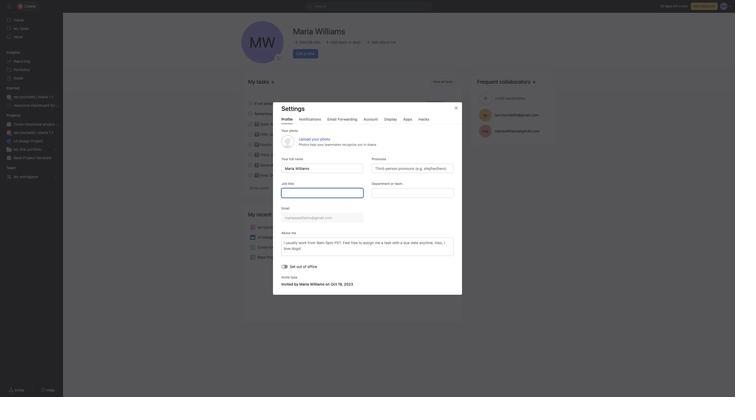 Task type: vqa. For each thing, say whether or not it's contained in the screenshot.
Advanced
no



Task type: locate. For each thing, give the bounding box(es) containing it.
email forwarding button
[[328, 117, 358, 124]]

search
[[315, 4, 327, 8]]

or right department at the top right of page
[[391, 182, 394, 186]]

invite button
[[5, 386, 28, 396]]

ui right calendar icon
[[258, 235, 261, 240]]

project
[[43, 122, 55, 127], [287, 245, 299, 250]]

my first portfolio
[[14, 147, 42, 152]]

tasks right all
[[446, 80, 453, 84]]

for inside starred "element"
[[50, 103, 55, 108]]

tasks down that's
[[306, 173, 315, 178]]

Completed checkbox
[[247, 111, 254, 117], [247, 131, 254, 138], [247, 141, 254, 148], [247, 152, 254, 158]]

1 vertical spatial cross-
[[258, 245, 269, 250]]

0 vertical spatial plan
[[56, 122, 63, 127]]

organized
[[278, 153, 295, 157]]

maria left "williams"
[[300, 282, 309, 287]]

terryturtle85 / maria 1:1 up close "image" on the right of the page
[[428, 102, 463, 105]]

meeting
[[334, 101, 347, 106], [337, 112, 350, 116]]

maria up about
[[282, 225, 292, 230]]

1 horizontal spatial design
[[262, 235, 274, 240]]

terryturtle85 / maria 1:1 inside starred "element"
[[14, 95, 53, 99]]

tasks inside global element
[[20, 26, 29, 31]]

2 completed checkbox from the top
[[247, 121, 254, 127]]

my for my tasks
[[14, 26, 19, 31]]

insights
[[6, 50, 20, 55]]

1 horizontal spatial ui
[[258, 235, 261, 240]]

1 completed image from the top
[[247, 111, 254, 117]]

search list box
[[306, 2, 432, 11]]

1 completed image from the top
[[247, 100, 254, 107]]

1 vertical spatial invite
[[15, 389, 24, 393]]

0 vertical spatial completed image
[[247, 111, 254, 117]]

with
[[296, 153, 303, 157]]

0 vertical spatial of
[[294, 143, 297, 147]]

in right the recognize
[[364, 143, 367, 147]]

email down next
[[328, 117, 337, 122]]

your for settings
[[282, 129, 289, 133]]

your right the "help"
[[317, 143, 324, 147]]

invite type invited by maria williams on oct 19, 2023
[[282, 276, 353, 287]]

2023
[[344, 282, 353, 287]]

1 horizontal spatial invite
[[282, 276, 290, 280]]

4 completed image from the top
[[247, 162, 254, 168]]

0 horizontal spatial asana
[[320, 132, 330, 137]]

invite for invite
[[15, 389, 24, 393]]

you
[[358, 143, 363, 147], [326, 163, 332, 168]]

my down team
[[14, 175, 19, 179]]

completed checkbox for remember
[[247, 111, 254, 117]]

layout
[[290, 163, 300, 168]]

I usually work from 9am-5pm PST. Feel free to assign me a task with a due date anytime. Also, I love dogs! text field
[[282, 238, 454, 256]]

ui design project right calendar icon
[[258, 235, 287, 240]]

3 completed checkbox from the top
[[247, 141, 254, 148]]

completed image left 5️⃣
[[247, 131, 254, 138]]

0 vertical spatial for
[[50, 103, 55, 108]]

in up forwarding
[[348, 101, 351, 106]]

add billing info
[[694, 4, 716, 8]]

1 vertical spatial on
[[326, 282, 330, 287]]

all
[[441, 80, 445, 84]]

ui up my first portfolio
[[14, 139, 17, 143]]

1:1 right 'today' button
[[459, 102, 463, 105]]

1 horizontal spatial title
[[314, 40, 321, 44]]

starred element
[[0, 84, 77, 111]]

1:1 up about me
[[293, 225, 297, 230]]

for right topics
[[316, 112, 321, 116]]

1 wednesday button from the top
[[439, 122, 456, 126]]

terryturtle85 inside projects element
[[14, 131, 35, 135]]

1 horizontal spatial of
[[303, 265, 307, 269]]

recognize
[[342, 143, 357, 147]]

0 vertical spatial tasks
[[20, 26, 29, 31]]

my inside projects element
[[14, 147, 19, 152]]

completed image left 6️⃣
[[247, 121, 254, 127]]

portfolios link
[[3, 66, 60, 74]]

add about me
[[372, 40, 396, 44]]

2 horizontal spatial tasks
[[446, 80, 453, 84]]

1 horizontal spatial photo
[[321, 137, 330, 141]]

plan inside cross-functional project plan link
[[56, 122, 63, 127]]

home link
[[3, 16, 60, 24]]

mw for ui design project
[[447, 236, 453, 240]]

set out of office switch
[[282, 265, 288, 269]]

projects element
[[0, 111, 63, 163]]

your down 6️⃣ sixth: make work manageable
[[282, 129, 289, 133]]

1 vertical spatial base project template
[[258, 255, 296, 260]]

add team or dept.
[[331, 40, 362, 44]]

1 vertical spatial base
[[258, 255, 266, 260]]

type
[[291, 276, 298, 280]]

1 vertical spatial design
[[262, 235, 274, 240]]

asana up pronouns
[[367, 143, 377, 147]]

get
[[271, 153, 277, 157], [270, 173, 276, 178]]

1 horizontal spatial me
[[391, 40, 396, 44]]

wednesday for 6️⃣ sixth: make work manageable
[[439, 122, 456, 126]]

by right time
[[288, 132, 292, 137]]

0 vertical spatial asana
[[320, 132, 330, 137]]

list image
[[251, 246, 255, 249], [251, 256, 255, 259]]

for right right
[[321, 163, 325, 168]]

1:1 inside projects element
[[49, 131, 53, 135]]

base project template
[[14, 156, 52, 160], [258, 255, 296, 260]]

view all tasks button
[[431, 78, 456, 86]]

add inside "button"
[[331, 40, 338, 44]]

completed checkbox for 4️⃣
[[247, 141, 254, 148]]

base project template up set out of office switch
[[258, 255, 296, 260]]

plan down the new in the left of the page
[[56, 122, 63, 127]]

1 vertical spatial project
[[287, 245, 299, 250]]

my for my recent projects
[[248, 212, 256, 218]]

set out of office
[[290, 265, 317, 269]]

add job title button
[[293, 38, 322, 47]]

hacks button
[[419, 117, 430, 124]]

completed image left 3️⃣
[[247, 152, 254, 158]]

calendar image
[[251, 236, 255, 239]]

maria inside projects element
[[38, 131, 48, 135]]

team
[[339, 40, 347, 44], [395, 182, 403, 186]]

of right top
[[294, 143, 297, 147]]

1 vertical spatial plan
[[300, 245, 307, 250]]

/ up dashboard
[[36, 95, 37, 99]]

completed checkbox left remember
[[247, 111, 254, 117]]

0 horizontal spatial design
[[18, 139, 30, 143]]

/ inside starred "element"
[[36, 95, 37, 99]]

functional up ui design project link
[[25, 122, 42, 127]]

ui design project inside projects element
[[14, 139, 43, 143]]

2 vertical spatial your
[[317, 143, 324, 147]]

collaborating
[[293, 132, 315, 137]]

0 horizontal spatial project
[[43, 122, 55, 127]]

1 horizontal spatial template
[[280, 255, 296, 260]]

1 horizontal spatial you
[[358, 143, 363, 147]]

email up recent projects
[[282, 207, 290, 211]]

trial
[[683, 4, 688, 8]]

add left job on the left of the page
[[300, 40, 307, 44]]

1 horizontal spatial upload new photo image
[[282, 136, 294, 148]]

project down about me
[[287, 245, 299, 250]]

3 completed checkbox from the top
[[247, 162, 254, 168]]

1 horizontal spatial by
[[294, 282, 299, 287]]

base inside projects element
[[14, 156, 22, 160]]

None text field
[[282, 164, 364, 173], [372, 189, 454, 198], [282, 213, 364, 223], [282, 164, 364, 173], [372, 189, 454, 198], [282, 213, 364, 223]]

0 vertical spatial your
[[282, 129, 289, 133]]

0 vertical spatial cross-functional project plan
[[14, 122, 63, 127]]

30
[[661, 4, 665, 8]]

completed image for 4️⃣
[[247, 141, 254, 148]]

1 horizontal spatial base project template
[[258, 255, 296, 260]]

terryturtle85 / maria 1:1 down cross-functional project plan link
[[14, 131, 53, 135]]

ui inside projects element
[[14, 139, 17, 143]]

meeting up email forwarding
[[337, 112, 350, 116]]

add left billing
[[694, 4, 700, 8]]

terryturtle85 / maria 1:1
[[14, 95, 53, 99], [428, 102, 463, 105], [14, 131, 53, 135], [258, 225, 297, 230]]

2 vertical spatial completed image
[[247, 141, 254, 148]]

your
[[282, 129, 289, 133], [282, 157, 289, 161]]

my up people icon
[[248, 212, 256, 218]]

completed checkbox for 6️⃣
[[247, 121, 254, 127]]

wednesday button
[[439, 122, 456, 126], [439, 163, 456, 167]]

apps button
[[404, 117, 413, 124]]

base project template inside projects element
[[14, 156, 52, 160]]

1 vertical spatial for
[[316, 112, 321, 116]]

my left first
[[14, 147, 19, 152]]

mw
[[250, 34, 276, 51], [447, 236, 453, 240], [447, 246, 453, 250], [447, 256, 453, 260]]

add down maria williams
[[331, 40, 338, 44]]

my inside "teams" "element"
[[14, 175, 19, 179]]

0 vertical spatial photo
[[289, 129, 298, 133]]

on left top
[[282, 143, 286, 147]]

3 completed image from the top
[[247, 141, 254, 148]]

terryturtle85 / maria 1:1 link
[[3, 93, 60, 101], [426, 101, 463, 106], [3, 129, 60, 137], [242, 223, 462, 233]]

my up inbox
[[14, 26, 19, 31]]

mw for cross-functional project plan
[[447, 246, 453, 250]]

te
[[484, 113, 488, 118]]

maria williams
[[293, 26, 346, 36]]

invite inside invite type invited by maria williams on oct 19, 2023
[[282, 276, 290, 280]]

template
[[36, 156, 52, 160], [280, 255, 296, 260]]

forwarding
[[338, 117, 358, 122]]

1:1
[[49, 95, 53, 99], [328, 101, 333, 106], [459, 102, 463, 105], [49, 131, 53, 135], [293, 225, 297, 230]]

team inside "button"
[[339, 40, 347, 44]]

2 wednesday button from the top
[[439, 163, 456, 167]]

reporting
[[14, 59, 30, 64]]

base project template down 'my first portfolio' link
[[14, 156, 52, 160]]

0 horizontal spatial functional
[[25, 122, 42, 127]]

0 vertical spatial you
[[358, 143, 363, 147]]

cross- inside projects element
[[14, 122, 25, 127]]

your full name
[[282, 157, 303, 161]]

1 vertical spatial title
[[288, 182, 294, 186]]

wednesday
[[439, 122, 456, 126], [439, 163, 456, 167]]

4 completed checkbox from the top
[[247, 152, 254, 158]]

3 completed image from the top
[[247, 152, 254, 158]]

0 vertical spatial invite
[[282, 276, 290, 280]]

terryturtle85 down the "my recent projects"
[[258, 225, 279, 230]]

2 list image from the top
[[251, 256, 255, 259]]

completed image left 2️⃣
[[247, 162, 254, 168]]

global element
[[0, 13, 63, 44]]

started
[[277, 173, 289, 178]]

0 vertical spatial wednesday button
[[439, 122, 456, 126]]

1 vertical spatial upload new photo image
[[282, 136, 294, 148]]

1 vertical spatial your
[[282, 157, 289, 161]]

1 horizontal spatial team
[[395, 182, 403, 186]]

your
[[352, 101, 360, 106], [312, 137, 320, 141], [317, 143, 324, 147]]

on inside invite type invited by maria williams on oct 19, 2023
[[326, 282, 330, 287]]

0 horizontal spatial you
[[326, 163, 332, 168]]

to
[[274, 112, 277, 116]]

completed checkbox left 6️⃣
[[247, 121, 254, 127]]

the left next
[[322, 112, 327, 116]]

days
[[666, 4, 673, 8]]

me
[[391, 40, 396, 44], [292, 231, 296, 235]]

base project template link
[[3, 154, 60, 162]]

meeting up next
[[334, 101, 347, 106]]

inbox link
[[3, 33, 60, 41]]

completed checkbox left 5️⃣
[[247, 131, 254, 138]]

on left oct on the left
[[326, 282, 330, 287]]

terryturtle85 / maria 1:1 up about
[[258, 225, 297, 230]]

awesome dashboard for new project link
[[3, 101, 77, 110]]

project down awesome dashboard for new project
[[43, 122, 55, 127]]

1 horizontal spatial email
[[328, 117, 337, 122]]

maria inside starred "element"
[[38, 95, 48, 99]]

completed image
[[247, 100, 254, 107], [247, 131, 254, 138], [247, 152, 254, 158], [247, 162, 254, 168], [247, 172, 254, 179]]

add left about
[[372, 40, 379, 44]]

0 vertical spatial cross-
[[14, 122, 25, 127]]

design up first
[[18, 139, 30, 143]]

title right job on the left of the page
[[314, 40, 321, 44]]

maria down cross-functional project plan link
[[38, 131, 48, 135]]

hacks
[[419, 117, 430, 122]]

tasks down the home on the left of page
[[20, 26, 29, 31]]

office
[[308, 265, 317, 269]]

team left dept.
[[339, 40, 347, 44]]

terryturtle85 up awesome
[[14, 95, 35, 99]]

1 vertical spatial of
[[303, 265, 307, 269]]

0 vertical spatial by
[[288, 132, 292, 137]]

1 vertical spatial wednesday
[[439, 163, 456, 167]]

1 horizontal spatial work
[[315, 143, 323, 147]]

functional down about
[[269, 245, 286, 250]]

maria up awesome dashboard for new project
[[38, 95, 48, 99]]

0 horizontal spatial photo
[[289, 129, 298, 133]]

completed checkbox left 4️⃣
[[247, 141, 254, 148]]

0 vertical spatial functional
[[25, 122, 42, 127]]

1:1 up next
[[328, 101, 333, 106]]

ui design project up my first portfolio
[[14, 139, 43, 143]]

get right third:
[[271, 153, 277, 157]]

completed checkbox left 1️⃣
[[247, 172, 254, 179]]

4 completed checkbox from the top
[[247, 172, 254, 179]]

0 horizontal spatial on
[[282, 143, 286, 147]]

job title
[[282, 182, 294, 186]]

photo down manageable
[[289, 129, 298, 133]]

remember
[[255, 112, 273, 116]]

0 horizontal spatial tasks
[[20, 26, 29, 31]]

completed image
[[247, 111, 254, 117], [247, 121, 254, 127], [247, 141, 254, 148]]

maria
[[38, 95, 48, 99], [450, 102, 458, 105], [38, 131, 48, 135], [282, 225, 292, 230], [300, 282, 309, 287]]

today
[[447, 102, 456, 106]]

my inside global element
[[14, 26, 19, 31]]

add for add about me
[[372, 40, 379, 44]]

0 vertical spatial wednesday
[[439, 122, 456, 126]]

me inside button
[[391, 40, 396, 44]]

you for for
[[326, 163, 332, 168]]

upload new photo image
[[277, 56, 281, 61], [282, 136, 294, 148]]

1 vertical spatial asana
[[367, 143, 377, 147]]

completed image left 1️⃣
[[247, 172, 254, 179]]

1 vertical spatial completed image
[[247, 121, 254, 127]]

0 horizontal spatial plan
[[56, 122, 63, 127]]

my right using
[[300, 173, 305, 178]]

cross-functional project plan inside projects element
[[14, 122, 63, 127]]

0 horizontal spatial work
[[281, 122, 289, 127]]

completed image for if
[[247, 100, 254, 107]]

team right department at the top right of page
[[395, 182, 403, 186]]

0 horizontal spatial title
[[288, 182, 294, 186]]

3️⃣ third: get organized with sections
[[255, 153, 318, 157]]

2 completed image from the top
[[247, 131, 254, 138]]

email for email forwarding
[[328, 117, 337, 122]]

2 vertical spatial for
[[321, 163, 325, 168]]

1 horizontal spatial plan
[[300, 245, 307, 250]]

or inside "button"
[[348, 40, 352, 44]]

0 vertical spatial the
[[322, 112, 327, 116]]

1 completed checkbox from the top
[[247, 100, 254, 107]]

template down portfolio
[[36, 156, 52, 160]]

1:1 up awesome dashboard for new project
[[49, 95, 53, 99]]

0 horizontal spatial base project template
[[14, 156, 52, 160]]

completed checkbox left 2️⃣
[[247, 162, 254, 168]]

my tasks link
[[3, 24, 60, 33]]

terryturtle85 up ui design project link
[[14, 131, 35, 135]]

topics
[[305, 112, 315, 116]]

None text field
[[282, 189, 364, 198]]

0 horizontal spatial invite
[[15, 389, 24, 393]]

wednesday for 2️⃣ second: find the layout that's right for you
[[439, 163, 456, 167]]

0 vertical spatial get
[[271, 153, 277, 157]]

2 completed image from the top
[[247, 121, 254, 127]]

1 vertical spatial you
[[326, 163, 332, 168]]

0 vertical spatial project
[[43, 122, 55, 127]]

in up upload your photo button
[[316, 132, 319, 137]]

add for add job title
[[300, 40, 307, 44]]

1 horizontal spatial ui design project
[[258, 235, 287, 240]]

wednesday button for 6️⃣ sixth: make work manageable
[[439, 122, 456, 126]]

19,
[[338, 282, 343, 287]]

add for add billing info
[[694, 4, 700, 8]]

or
[[348, 40, 352, 44], [391, 182, 394, 186]]

5 completed image from the top
[[247, 172, 254, 179]]

add team or dept. button
[[324, 38, 363, 47]]

/ down cross-functional project plan link
[[36, 131, 37, 135]]

1 list image from the top
[[251, 246, 255, 249]]

my
[[14, 26, 19, 31], [14, 147, 19, 152], [300, 173, 305, 178], [14, 175, 19, 179], [248, 212, 256, 218]]

1 vertical spatial or
[[391, 182, 394, 186]]

2 your from the top
[[282, 157, 289, 161]]

design right calendar icon
[[262, 235, 274, 240]]

completed checkbox for if
[[247, 100, 254, 107]]

or left dept.
[[348, 40, 352, 44]]

add about me button
[[365, 38, 398, 47]]

0 horizontal spatial team
[[339, 40, 347, 44]]

1 your from the top
[[282, 129, 289, 133]]

0 vertical spatial email
[[328, 117, 337, 122]]

email for email
[[282, 207, 290, 211]]

out
[[297, 265, 302, 269]]

email inside button
[[328, 117, 337, 122]]

0 vertical spatial your
[[352, 101, 360, 106]]

2 wednesday from the top
[[439, 163, 456, 167]]

completed image left 4️⃣
[[247, 141, 254, 148]]

project
[[65, 103, 77, 108], [31, 139, 43, 143], [23, 156, 35, 160], [275, 235, 287, 240], [267, 255, 279, 260]]

invite inside button
[[15, 389, 24, 393]]

mariawilliams@gmail.com
[[495, 129, 540, 133]]

Completed checkbox
[[247, 100, 254, 107], [247, 121, 254, 127], [247, 162, 254, 168], [247, 172, 254, 179]]

1:1 down cross-functional project plan link
[[49, 131, 53, 135]]

title inside add job title button
[[314, 40, 321, 44]]

work down profile
[[281, 122, 289, 127]]

0 vertical spatial me
[[391, 40, 396, 44]]

my tasks
[[14, 26, 29, 31]]

1 horizontal spatial on
[[326, 282, 330, 287]]

0 vertical spatial base
[[14, 156, 22, 160]]

0 vertical spatial base project template
[[14, 156, 52, 160]]

of right the out
[[303, 265, 307, 269]]

0 vertical spatial work
[[281, 122, 289, 127]]

make
[[271, 122, 280, 127]]

your up the "help"
[[312, 137, 320, 141]]

for left the new in the left of the page
[[50, 103, 55, 108]]

0 horizontal spatial cross-functional project plan
[[14, 122, 63, 127]]

your left the calendar
[[352, 101, 360, 106]]

1 horizontal spatial asana
[[367, 143, 377, 147]]

template up set out of office switch
[[280, 255, 296, 260]]

get right first:
[[270, 173, 276, 178]]

1 vertical spatial by
[[294, 282, 299, 287]]

photo up 'teammates'
[[321, 137, 330, 141]]

you inside upload your photo photos help your teammates recognize you in asana
[[358, 143, 363, 147]]

about
[[282, 231, 291, 235]]

1 vertical spatial template
[[280, 255, 296, 260]]

1 vertical spatial email
[[282, 207, 290, 211]]

hide sidebar image
[[7, 4, 11, 8]]

1 wednesday from the top
[[439, 122, 456, 126]]

completed checkbox for 5️⃣
[[247, 131, 254, 138]]

terryturtle85 / maria 1:1 up awesome dashboard for new project link
[[14, 95, 53, 99]]

/ down recent projects
[[280, 225, 281, 230]]

1 vertical spatial get
[[270, 173, 276, 178]]

1 vertical spatial list image
[[251, 256, 255, 259]]

notifications button
[[299, 117, 321, 124]]

fifth:
[[260, 132, 269, 137]]

4️⃣
[[255, 143, 259, 147]]

project inside starred "element"
[[65, 103, 77, 108]]

completed checkbox left 3️⃣
[[247, 152, 254, 158]]

completed image for 1️⃣
[[247, 172, 254, 179]]

plan up set out of office
[[300, 245, 307, 250]]

workspace
[[20, 175, 38, 179]]

1 completed checkbox from the top
[[247, 111, 254, 117]]

you right the recognize
[[358, 143, 363, 147]]

department or team
[[372, 182, 403, 186]]

1 vertical spatial work
[[315, 143, 323, 147]]

0 vertical spatial template
[[36, 156, 52, 160]]

2 completed checkbox from the top
[[247, 131, 254, 138]]

my first portfolio link
[[3, 146, 60, 154]]

your for your photo
[[282, 157, 289, 161]]

your left full
[[282, 157, 289, 161]]

1:1 inside starred "element"
[[49, 95, 53, 99]]



Task type: describe. For each thing, give the bounding box(es) containing it.
invited
[[282, 282, 293, 287]]

1 horizontal spatial or
[[391, 182, 394, 186]]

completed image for 6️⃣
[[247, 121, 254, 127]]

new
[[56, 103, 64, 108]]

my for my first portfolio
[[14, 147, 19, 152]]

get for organized
[[271, 153, 277, 157]]

2️⃣ second: find the layout that's right for you
[[255, 163, 332, 168]]

mw for base project template
[[447, 256, 453, 260]]

upload your photo button
[[299, 137, 330, 141]]

if not already scheduled, set up a recurring 1:1 meeting in your calendar
[[255, 101, 376, 106]]

a
[[309, 101, 311, 106]]

get for started
[[270, 173, 276, 178]]

tasks inside button
[[446, 80, 453, 84]]

insights element
[[0, 48, 63, 84]]

inbox
[[14, 35, 23, 39]]

my for my workspace
[[14, 175, 19, 179]]

frequent collaborators
[[477, 79, 531, 85]]

upload
[[299, 137, 311, 141]]

my workspace link
[[3, 173, 60, 181]]

mw inside button
[[250, 34, 276, 51]]

0 horizontal spatial by
[[288, 132, 292, 137]]

pronouns
[[372, 157, 386, 161]]

calendar
[[361, 101, 376, 106]]

right
[[312, 163, 320, 168]]

asana inside upload your photo photos help your teammates recognize you in asana
[[367, 143, 377, 147]]

first:
[[260, 173, 269, 178]]

0 vertical spatial meeting
[[334, 101, 347, 106]]

show more
[[250, 186, 269, 190]]

people image
[[251, 226, 255, 229]]

cross-functional project plan link
[[3, 120, 63, 129]]

already
[[264, 101, 277, 106]]

close image
[[455, 106, 459, 110]]

show
[[250, 186, 259, 190]]

view
[[433, 80, 441, 84]]

functional inside projects element
[[25, 122, 42, 127]]

ma
[[483, 129, 489, 134]]

completed checkbox for 1️⃣
[[247, 172, 254, 179]]

1 vertical spatial ui
[[258, 235, 261, 240]]

photo inside upload your photo photos help your teammates recognize you in asana
[[321, 137, 330, 141]]

first
[[20, 147, 26, 152]]

second:
[[260, 163, 274, 168]]

reporting link
[[3, 57, 60, 66]]

projects
[[6, 113, 21, 118]]

6️⃣
[[255, 122, 259, 127]]

discussion
[[286, 112, 304, 116]]

teams element
[[0, 163, 63, 182]]

1️⃣
[[255, 173, 259, 178]]

goals link
[[3, 74, 60, 82]]

info
[[710, 4, 716, 8]]

using
[[290, 173, 299, 178]]

add for add team or dept.
[[331, 40, 338, 44]]

terryturtle85 inside starred "element"
[[14, 95, 35, 99]]

completed image for 2️⃣
[[247, 162, 254, 168]]

1 horizontal spatial cross-functional project plan
[[258, 245, 307, 250]]

top
[[287, 143, 293, 147]]

3️⃣
[[255, 153, 259, 157]]

terryturtle85 / maria 1:1 link up dashboard
[[3, 93, 60, 101]]

projects button
[[0, 113, 21, 118]]

fourth:
[[260, 143, 272, 147]]

set
[[297, 101, 303, 106]]

Third-person pronouns (e.g. she/her/hers) text field
[[372, 164, 454, 173]]

by inside invite type invited by maria williams on oct 19, 2023
[[294, 282, 299, 287]]

teammates
[[325, 143, 341, 147]]

you for recognize
[[358, 143, 363, 147]]

terryturtle85 / maria 1:1 link down view all tasks button
[[426, 101, 463, 106]]

in right 'left'
[[679, 4, 682, 8]]

today button
[[447, 102, 456, 106]]

help
[[310, 143, 317, 147]]

oct
[[331, 282, 337, 287]]

insights button
[[0, 50, 20, 55]]

1 horizontal spatial tasks
[[306, 173, 315, 178]]

list image for cross-functional project plan
[[251, 246, 255, 249]]

0 vertical spatial on
[[282, 143, 286, 147]]

6️⃣ sixth: make work manageable
[[255, 122, 311, 127]]

1 horizontal spatial base
[[258, 255, 266, 260]]

edit
[[297, 51, 303, 56]]

1 vertical spatial ui design project
[[258, 235, 287, 240]]

1 vertical spatial the
[[283, 163, 289, 168]]

1 vertical spatial your
[[312, 137, 320, 141]]

0 horizontal spatial me
[[292, 231, 296, 235]]

completed image for 5️⃣
[[247, 131, 254, 138]]

completed checkbox for 3️⃣
[[247, 152, 254, 158]]

1 horizontal spatial functional
[[269, 245, 286, 250]]

30 days left in trial
[[661, 4, 688, 8]]

wednesday button for 2️⃣ second: find the layout that's right for you
[[439, 163, 456, 167]]

/ inside projects element
[[36, 131, 37, 135]]

starred
[[6, 86, 19, 90]]

completed image for remember
[[247, 111, 254, 117]]

goals
[[14, 76, 23, 80]]

list image for base project template
[[251, 256, 255, 259]]

maria inside invite type invited by maria williams on oct 19, 2023
[[300, 282, 309, 287]]

terryturtle85 up the 'hacks'
[[428, 102, 447, 105]]

display
[[385, 117, 397, 122]]

recent projects
[[257, 212, 292, 218]]

scheduled,
[[278, 101, 296, 106]]

1 horizontal spatial the
[[322, 112, 327, 116]]

1️⃣ first: get started using my tasks
[[255, 173, 315, 178]]

completed image for 3️⃣
[[247, 152, 254, 158]]

4️⃣ fourth: stay on top of incoming work
[[255, 143, 323, 147]]

about
[[380, 40, 390, 44]]

awesome dashboard for new project
[[14, 103, 77, 108]]

more
[[260, 186, 269, 190]]

settings
[[282, 105, 305, 112]]

edit profile button
[[293, 49, 318, 59]]

manageable
[[290, 122, 311, 127]]

in inside upload your photo photos help your teammates recognize you in asana
[[364, 143, 367, 147]]

terryturtle85@gmail.com
[[495, 113, 539, 117]]

next
[[328, 112, 336, 116]]

/ down view all tasks button
[[448, 102, 449, 105]]

add billing info button
[[691, 3, 718, 10]]

1 horizontal spatial cross-
[[258, 245, 269, 250]]

terryturtle85 / maria 1:1 link up 'my first portfolio' link
[[3, 129, 60, 137]]

email forwarding
[[328, 117, 358, 122]]

view all tasks
[[433, 80, 453, 84]]

not
[[258, 101, 263, 106]]

recurring
[[312, 101, 327, 106]]

terryturtle85 / maria 1:1 link up i usually work from 9am-5pm pst. feel free to assign me a task with a due date anytime. also, i love dogs! text box at the bottom of the page
[[242, 223, 462, 233]]

job
[[308, 40, 313, 44]]

0 horizontal spatial upload new photo image
[[277, 56, 281, 61]]

sections
[[304, 153, 318, 157]]

5️⃣
[[255, 132, 259, 137]]

template inside base project template link
[[36, 156, 52, 160]]

upload your photo photos help your teammates recognize you in asana
[[299, 137, 377, 147]]

completed checkbox for 2️⃣
[[247, 162, 254, 168]]

starred button
[[0, 86, 19, 91]]

invite for invite type invited by maria williams on oct 19, 2023
[[282, 276, 290, 280]]

show more button
[[248, 184, 270, 193]]

display button
[[385, 117, 397, 124]]

1 horizontal spatial project
[[287, 245, 299, 250]]

design inside projects element
[[18, 139, 30, 143]]

portfolios
[[14, 68, 30, 72]]

1 vertical spatial meeting
[[337, 112, 350, 116]]

terryturtle85 / maria 1:1 inside projects element
[[14, 131, 53, 135]]

maria up close "image" on the right of the page
[[450, 102, 458, 105]]

dept.
[[353, 40, 362, 44]]

my tasks
[[248, 79, 269, 85]]

that's
[[301, 163, 311, 168]]

1 vertical spatial team
[[395, 182, 403, 186]]

name
[[295, 157, 303, 161]]

up
[[304, 101, 308, 106]]



